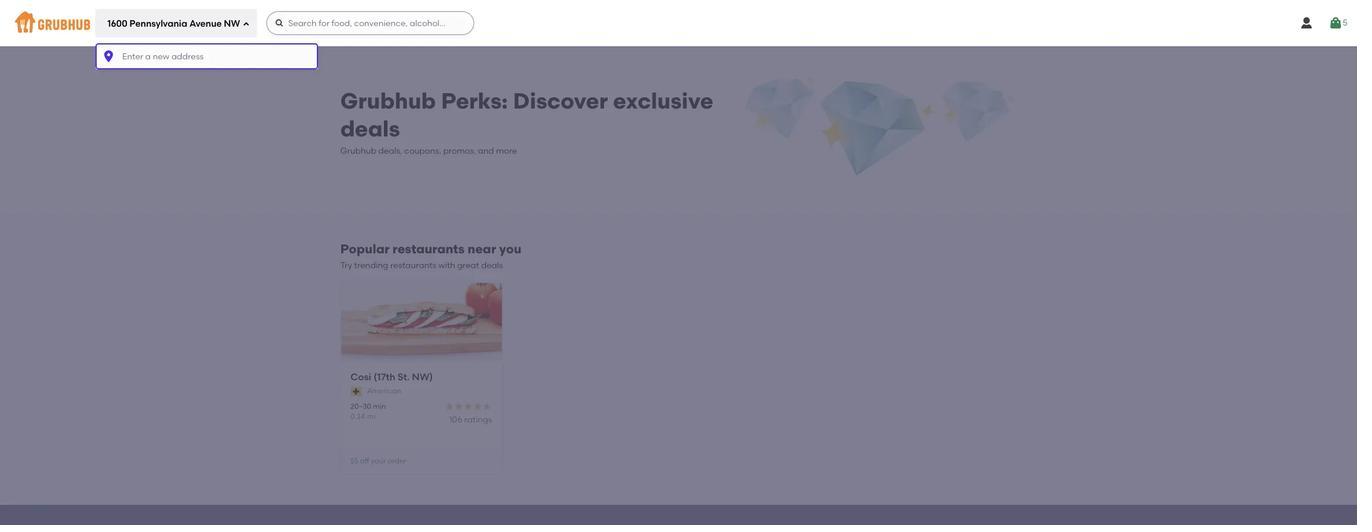 Task type: describe. For each thing, give the bounding box(es) containing it.
deals inside grubhub perks: discover exclusive deals grubhub deals, coupons, promos, and more
[[341, 116, 400, 142]]

order
[[388, 457, 407, 465]]

perks:
[[441, 88, 508, 114]]

0 horizontal spatial svg image
[[243, 20, 250, 28]]

mi
[[367, 413, 376, 421]]

you
[[499, 242, 522, 257]]

106
[[450, 415, 462, 425]]

0.34
[[351, 413, 365, 421]]

popular restaurants near you try trending restaurants with great deals
[[341, 242, 522, 271]]

cosi (17th st. nw) logo image
[[341, 283, 502, 363]]

$5
[[351, 457, 359, 465]]

svg image inside 5 button
[[1329, 16, 1344, 30]]

exclusive
[[614, 88, 714, 114]]

cosi (17th st. nw)
[[351, 371, 433, 383]]

(17th
[[374, 371, 396, 383]]

20–30
[[351, 402, 372, 411]]

coupons,
[[405, 146, 442, 156]]

0 vertical spatial restaurants
[[393, 242, 465, 257]]

5 button
[[1329, 12, 1348, 34]]

Search for food, convenience, alcohol... search field
[[266, 11, 474, 35]]

more
[[496, 146, 517, 156]]

popular
[[341, 242, 390, 257]]

subscription pass image
[[351, 387, 363, 397]]

1600 pennsylvania avenue nw
[[107, 18, 240, 29]]

0 horizontal spatial svg image
[[102, 50, 116, 64]]

your
[[371, 457, 386, 465]]

1600
[[107, 18, 128, 29]]

grubhub perks: discover exclusive deals grubhub deals, coupons, promos, and more
[[341, 88, 714, 156]]

deals inside popular restaurants near you try trending restaurants with great deals
[[482, 261, 503, 271]]

avenue
[[190, 18, 222, 29]]

cosi (17th st. nw) link
[[351, 371, 493, 384]]

promos,
[[443, 146, 476, 156]]

$5 off your order
[[351, 457, 407, 465]]

with
[[439, 261, 456, 271]]

cosi
[[351, 371, 372, 383]]

near
[[468, 242, 496, 257]]



Task type: locate. For each thing, give the bounding box(es) containing it.
min
[[373, 402, 386, 411]]

0 vertical spatial grubhub
[[341, 88, 436, 114]]

grubhub up deals,
[[341, 88, 436, 114]]

deals,
[[379, 146, 403, 156]]

grubhub
[[341, 88, 436, 114], [341, 146, 377, 156]]

deals down near
[[482, 261, 503, 271]]

restaurants
[[393, 242, 465, 257], [391, 261, 437, 271]]

Enter a new address search field
[[96, 44, 318, 70]]

discover
[[513, 88, 608, 114]]

0 vertical spatial deals
[[341, 116, 400, 142]]

106 ratings
[[450, 415, 493, 425]]

0 vertical spatial svg image
[[1329, 16, 1344, 30]]

restaurants up with
[[393, 242, 465, 257]]

and
[[478, 146, 494, 156]]

1 horizontal spatial svg image
[[275, 18, 284, 28]]

0 horizontal spatial deals
[[341, 116, 400, 142]]

american
[[367, 387, 401, 396]]

grubhub left deals,
[[341, 146, 377, 156]]

st.
[[398, 371, 410, 383]]

5
[[1344, 18, 1348, 28]]

svg image
[[1300, 16, 1314, 30], [275, 18, 284, 28], [243, 20, 250, 28]]

1 vertical spatial svg image
[[102, 50, 116, 64]]

great
[[458, 261, 480, 271]]

1 grubhub from the top
[[341, 88, 436, 114]]

nw
[[224, 18, 240, 29]]

svg image
[[1329, 16, 1344, 30], [102, 50, 116, 64]]

restaurants left with
[[391, 261, 437, 271]]

coupon deals image
[[744, 75, 1017, 181]]

off
[[360, 457, 369, 465]]

trending
[[354, 261, 389, 271]]

deals
[[341, 116, 400, 142], [482, 261, 503, 271]]

try
[[341, 261, 352, 271]]

ratings
[[464, 415, 493, 425]]

1 vertical spatial grubhub
[[341, 146, 377, 156]]

1 vertical spatial deals
[[482, 261, 503, 271]]

1 horizontal spatial deals
[[482, 261, 503, 271]]

nw)
[[412, 371, 433, 383]]

pennsylvania
[[130, 18, 187, 29]]

1 horizontal spatial svg image
[[1329, 16, 1344, 30]]

2 grubhub from the top
[[341, 146, 377, 156]]

deals up deals,
[[341, 116, 400, 142]]

star icon image
[[445, 402, 455, 411], [455, 402, 464, 411], [464, 402, 474, 411], [474, 402, 483, 411], [483, 402, 493, 411], [483, 402, 493, 411]]

2 horizontal spatial svg image
[[1300, 16, 1314, 30]]

1 vertical spatial restaurants
[[391, 261, 437, 271]]

20–30 min 0.34 mi
[[351, 402, 386, 421]]

main navigation navigation
[[0, 0, 1358, 526]]



Task type: vqa. For each thing, say whether or not it's contained in the screenshot.
Search for food, convenience, alcohol... SEARCH FIELD
yes



